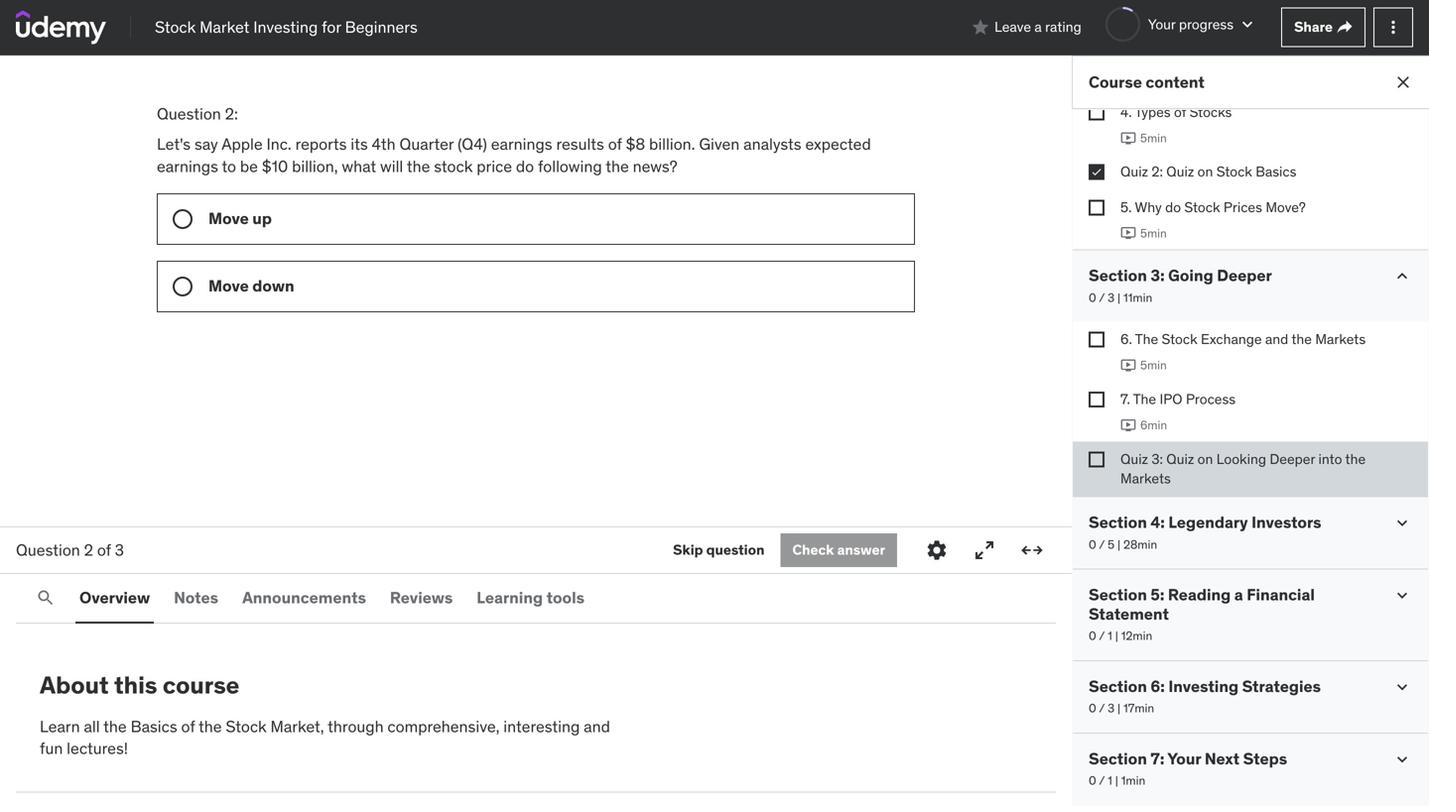 Task type: vqa. For each thing, say whether or not it's contained in the screenshot.
the you
no



Task type: locate. For each thing, give the bounding box(es) containing it.
1 vertical spatial deeper
[[1270, 451, 1315, 468]]

small image for section 6: investing strategies
[[1393, 678, 1412, 698]]

the right into
[[1346, 451, 1366, 468]]

2 5min from the top
[[1141, 226, 1167, 241]]

1 vertical spatial small image
[[1393, 750, 1412, 770]]

0 vertical spatial move
[[208, 209, 249, 229]]

| left 11min
[[1118, 290, 1121, 306]]

0 for section 3: going deeper
[[1089, 290, 1097, 306]]

basics down about this course
[[131, 717, 177, 737]]

section for section 3: going deeper
[[1089, 266, 1147, 286]]

do
[[516, 156, 534, 176], [1165, 198, 1181, 216]]

fun
[[40, 739, 63, 760]]

and
[[1265, 331, 1289, 349], [584, 717, 610, 737]]

2 1 from the top
[[1108, 774, 1113, 789]]

5min right play the stock exchange and the markets icon
[[1141, 358, 1167, 373]]

1 5min from the top
[[1141, 130, 1167, 146]]

7:
[[1151, 749, 1165, 770]]

1 vertical spatial a
[[1235, 585, 1243, 606]]

down
[[252, 276, 294, 296]]

and inside sidebar element
[[1265, 331, 1289, 349]]

the
[[1135, 331, 1159, 349], [1133, 391, 1156, 408]]

2 section from the top
[[1089, 513, 1147, 533]]

basics up move?
[[1256, 163, 1297, 181]]

1 horizontal spatial question
[[157, 104, 221, 124]]

move left up
[[208, 209, 249, 229]]

1 vertical spatial 1
[[1108, 774, 1113, 789]]

your left progress
[[1148, 15, 1176, 33]]

of inside question 2: let's say apple inc. reports its 4th quarter (q4) earnings results of $8 billion. given analysts expected earnings to be $10 billion, what will the stock price do following the news?
[[608, 134, 622, 154]]

investing for strategies
[[1169, 677, 1239, 697]]

4 section from the top
[[1089, 677, 1147, 697]]

1 inside section 5: reading a financial statement 0 / 1 | 12min
[[1108, 629, 1113, 644]]

/ for section 4: legendary investors
[[1099, 537, 1105, 553]]

1 vertical spatial your
[[1168, 749, 1201, 770]]

| left 17min
[[1118, 701, 1121, 717]]

the right "all" on the left of the page
[[103, 717, 127, 737]]

2 xsmall image from the top
[[1089, 200, 1105, 216]]

3:
[[1151, 266, 1165, 286], [1152, 451, 1163, 468]]

comprehensive,
[[388, 717, 500, 737]]

types
[[1135, 103, 1171, 121]]

0 vertical spatial the
[[1135, 331, 1159, 349]]

2: inside sidebar element
[[1152, 163, 1163, 181]]

5 0 from the top
[[1089, 774, 1097, 789]]

section inside section 3: going deeper 0 / 3 | 11min
[[1089, 266, 1147, 286]]

2 on from the top
[[1198, 451, 1213, 468]]

stock up the prices
[[1217, 163, 1253, 181]]

/ inside section 7: your next steps 0 / 1 | 1min
[[1099, 774, 1105, 789]]

lectures!
[[67, 739, 128, 760]]

the right exchange
[[1292, 331, 1312, 349]]

deeper left into
[[1270, 451, 1315, 468]]

5min
[[1141, 130, 1167, 146], [1141, 226, 1167, 241], [1141, 358, 1167, 373]]

0 vertical spatial 1
[[1108, 629, 1113, 644]]

of inside learn all the basics of the stock market, through comprehensive, interesting and fun lectures!
[[181, 717, 195, 737]]

section 4: legendary investors 0 / 5 | 28min
[[1089, 513, 1322, 553]]

section up 11min
[[1089, 266, 1147, 286]]

28min
[[1124, 537, 1158, 553]]

| left 12min on the bottom right of page
[[1115, 629, 1119, 644]]

/ left 5 at the right
[[1099, 537, 1105, 553]]

1 left 12min on the bottom right of page
[[1108, 629, 1113, 644]]

section up 17min
[[1089, 677, 1147, 697]]

and right interesting
[[584, 717, 610, 737]]

0 left 11min
[[1089, 290, 1097, 306]]

of inside sidebar element
[[1174, 103, 1186, 121]]

3: for quiz
[[1152, 451, 1163, 468]]

0 vertical spatial a
[[1035, 18, 1042, 36]]

/ left 11min
[[1099, 290, 1105, 306]]

section for section 4: legendary investors
[[1089, 513, 1147, 533]]

1 on from the top
[[1198, 163, 1213, 181]]

stock left the market,
[[226, 717, 267, 737]]

3: up 11min
[[1151, 266, 1165, 286]]

a left rating
[[1035, 18, 1042, 36]]

investing inside section 6: investing strategies 0 / 3 | 17min
[[1169, 677, 1239, 697]]

/ inside section 5: reading a financial statement 0 / 1 | 12min
[[1099, 629, 1105, 644]]

do down (q4) earnings
[[516, 156, 534, 176]]

up
[[252, 209, 272, 229]]

of
[[1174, 103, 1186, 121], [608, 134, 622, 154], [97, 540, 111, 561], [181, 717, 195, 737]]

on for looking
[[1198, 451, 1213, 468]]

1 0 from the top
[[1089, 290, 1097, 306]]

1 vertical spatial 3:
[[1152, 451, 1163, 468]]

2 0 from the top
[[1089, 537, 1097, 553]]

6.
[[1121, 331, 1132, 349]]

legendary
[[1169, 513, 1248, 533]]

0 horizontal spatial markets
[[1121, 470, 1171, 488]]

small image
[[1238, 14, 1258, 34], [971, 17, 991, 37], [1393, 267, 1412, 287], [1393, 586, 1412, 606], [1393, 678, 1412, 698]]

0 horizontal spatial and
[[584, 717, 610, 737]]

1
[[1108, 629, 1113, 644], [1108, 774, 1113, 789]]

the
[[407, 156, 430, 176], [606, 156, 629, 176], [1292, 331, 1312, 349], [1346, 451, 1366, 468], [103, 717, 127, 737], [199, 717, 222, 737]]

billion,
[[292, 156, 338, 176]]

1 vertical spatial do
[[1165, 198, 1181, 216]]

quiz down 6min
[[1167, 451, 1194, 468]]

the down $8
[[606, 156, 629, 176]]

2: up apple
[[225, 104, 238, 124]]

3: inside section 3: going deeper 0 / 3 | 11min
[[1151, 266, 1165, 286]]

play the stock exchange and the markets image
[[1121, 358, 1137, 374]]

section 5: reading a financial statement button
[[1089, 585, 1377, 625]]

5 / from the top
[[1099, 774, 1105, 789]]

section for section 5: reading a financial statement
[[1089, 585, 1147, 606]]

question
[[157, 104, 221, 124], [16, 540, 80, 561]]

/ inside section 4: legendary investors 0 / 5 | 28min
[[1099, 537, 1105, 553]]

1 / from the top
[[1099, 290, 1105, 306]]

basics inside sidebar element
[[1256, 163, 1297, 181]]

section up 1min
[[1089, 749, 1147, 770]]

| inside section 3: going deeper 0 / 3 | 11min
[[1118, 290, 1121, 306]]

1 horizontal spatial a
[[1235, 585, 1243, 606]]

1 vertical spatial xsmall image
[[1089, 200, 1105, 216]]

small image for section 5: reading a financial statement
[[1393, 586, 1412, 606]]

3
[[1108, 290, 1115, 306], [115, 540, 124, 561], [1108, 701, 1115, 717]]

1 small image from the top
[[1393, 514, 1412, 534]]

0 horizontal spatial do
[[516, 156, 534, 176]]

do inside sidebar element
[[1165, 198, 1181, 216]]

let's say apple inc. reports its 4th quarter (q4) earnings results of $8 billion. given analysts expected earnings to be $10 billion, what will the stock price do following the news? group
[[157, 194, 915, 313]]

small image for section 7: your next steps
[[1393, 750, 1412, 770]]

0 vertical spatial question
[[157, 104, 221, 124]]

quiz 3: quiz on looking deeper into the markets
[[1121, 451, 1366, 488]]

of left $8
[[608, 134, 622, 154]]

move for move up
[[208, 209, 249, 229]]

0 vertical spatial 5min
[[1141, 130, 1167, 146]]

investing
[[253, 17, 318, 37], [1169, 677, 1239, 697]]

your
[[1148, 15, 1176, 33], [1168, 749, 1201, 770]]

move left down at the top of the page
[[208, 276, 249, 296]]

1 vertical spatial on
[[1198, 451, 1213, 468]]

of right the 2
[[97, 540, 111, 561]]

do right why
[[1165, 198, 1181, 216]]

the right "7."
[[1133, 391, 1156, 408]]

/ for section 3: going deeper
[[1099, 290, 1105, 306]]

a
[[1035, 18, 1042, 36], [1235, 585, 1243, 606]]

0 inside section 6: investing strategies 0 / 3 | 17min
[[1089, 701, 1097, 717]]

deeper inside quiz 3: quiz on looking deeper into the markets
[[1270, 451, 1315, 468]]

0 vertical spatial basics
[[1256, 163, 1297, 181]]

play why do stock prices move? image
[[1121, 226, 1137, 241]]

4 0 from the top
[[1089, 701, 1097, 717]]

5
[[1108, 537, 1115, 553]]

3: inside quiz 3: quiz on looking deeper into the markets
[[1152, 451, 1163, 468]]

leave
[[995, 18, 1031, 36]]

3 right the 2
[[115, 540, 124, 561]]

0 vertical spatial on
[[1198, 163, 1213, 181]]

3 section from the top
[[1089, 585, 1147, 606]]

investing right 6:
[[1169, 677, 1239, 697]]

2 vertical spatial 3
[[1108, 701, 1115, 717]]

the down quarter
[[407, 156, 430, 176]]

xsmall image for 6. the stock exchange and the markets
[[1089, 332, 1105, 348]]

| right 5 at the right
[[1118, 537, 1121, 553]]

0 vertical spatial small image
[[1393, 514, 1412, 534]]

0 vertical spatial your
[[1148, 15, 1176, 33]]

3 5min from the top
[[1141, 358, 1167, 373]]

0 vertical spatial 3
[[1108, 290, 1115, 306]]

3 inside section 6: investing strategies 0 / 3 | 17min
[[1108, 701, 1115, 717]]

about
[[40, 671, 109, 701]]

section 7: your next steps button
[[1089, 749, 1288, 770]]

deeper inside section 3: going deeper 0 / 3 | 11min
[[1217, 266, 1272, 286]]

move down
[[208, 276, 294, 296]]

2: up why
[[1152, 163, 1163, 181]]

0 vertical spatial xsmall image
[[1089, 164, 1105, 180]]

check answer
[[793, 542, 885, 559]]

/ inside section 3: going deeper 0 / 3 | 11min
[[1099, 290, 1105, 306]]

1 vertical spatial investing
[[1169, 677, 1239, 697]]

1 horizontal spatial investing
[[1169, 677, 1239, 697]]

market,
[[271, 717, 324, 737]]

section up 5 at the right
[[1089, 513, 1147, 533]]

1 horizontal spatial markets
[[1316, 331, 1366, 349]]

0 vertical spatial deeper
[[1217, 266, 1272, 286]]

2: inside question 2: let's say apple inc. reports its 4th quarter (q4) earnings results of $8 billion. given analysts expected earnings to be $10 billion, what will the stock price do following the news?
[[225, 104, 238, 124]]

for
[[322, 17, 341, 37]]

0 horizontal spatial investing
[[253, 17, 318, 37]]

the for 7.
[[1133, 391, 1156, 408]]

0 inside section 5: reading a financial statement 0 / 1 | 12min
[[1089, 629, 1097, 644]]

1 vertical spatial question
[[16, 540, 80, 561]]

2 vertical spatial xsmall image
[[1089, 332, 1105, 348]]

1 inside section 7: your next steps 0 / 1 | 1min
[[1108, 774, 1113, 789]]

on
[[1198, 163, 1213, 181], [1198, 451, 1213, 468]]

| for section 6: investing strategies
[[1118, 701, 1121, 717]]

3 inside section 3: going deeper 0 / 3 | 11min
[[1108, 290, 1115, 306]]

your inside dropdown button
[[1148, 15, 1176, 33]]

skip question
[[673, 542, 765, 559]]

1 horizontal spatial do
[[1165, 198, 1181, 216]]

1 vertical spatial 2:
[[1152, 163, 1163, 181]]

section 5: reading a financial statement 0 / 1 | 12min
[[1089, 585, 1315, 644]]

investing left for
[[253, 17, 318, 37]]

1 section from the top
[[1089, 266, 1147, 286]]

1 vertical spatial the
[[1133, 391, 1156, 408]]

3: down 6min
[[1152, 451, 1163, 468]]

1 vertical spatial 5min
[[1141, 226, 1167, 241]]

/ inside section 6: investing strategies 0 / 3 | 17min
[[1099, 701, 1105, 717]]

your inside section 7: your next steps 0 / 1 | 1min
[[1168, 749, 1201, 770]]

your right 7:
[[1168, 749, 1201, 770]]

4. types of stocks
[[1121, 103, 1232, 121]]

small image
[[1393, 514, 1412, 534], [1393, 750, 1412, 770]]

question left the 2
[[16, 540, 80, 561]]

0 vertical spatial 2:
[[225, 104, 238, 124]]

and right exchange
[[1265, 331, 1289, 349]]

1 vertical spatial basics
[[131, 717, 177, 737]]

move
[[208, 209, 249, 229], [208, 276, 249, 296]]

/ left 1min
[[1099, 774, 1105, 789]]

0 left 1min
[[1089, 774, 1097, 789]]

progress
[[1179, 15, 1234, 33]]

financial
[[1247, 585, 1315, 606]]

on up 5. why do stock prices move?
[[1198, 163, 1213, 181]]

on inside quiz 3: quiz on looking deeper into the markets
[[1198, 451, 1213, 468]]

stock left exchange
[[1162, 331, 1198, 349]]

markets inside quiz 3: quiz on looking deeper into the markets
[[1121, 470, 1171, 488]]

play the ipo process image
[[1121, 418, 1137, 434]]

section inside section 5: reading a financial statement 0 / 1 | 12min
[[1089, 585, 1147, 606]]

2 move from the top
[[208, 276, 249, 296]]

of right types on the right of the page
[[1174, 103, 1186, 121]]

1 move from the top
[[208, 209, 249, 229]]

0 for section 6: investing strategies
[[1089, 701, 1097, 717]]

3 left 11min
[[1108, 290, 1115, 306]]

section inside section 7: your next steps 0 / 1 | 1min
[[1089, 749, 1147, 770]]

0 horizontal spatial question
[[16, 540, 80, 561]]

markets
[[1316, 331, 1366, 349], [1121, 470, 1171, 488]]

5 section from the top
[[1089, 749, 1147, 770]]

section left 5:
[[1089, 585, 1147, 606]]

question inside question 2: let's say apple inc. reports its 4th quarter (q4) earnings results of $8 billion. given analysts expected earnings to be $10 billion, what will the stock price do following the news?
[[157, 104, 221, 124]]

17min
[[1124, 701, 1155, 717]]

deeper right 'going'
[[1217, 266, 1272, 286]]

small image for section 4: legendary investors
[[1393, 514, 1412, 534]]

tools
[[547, 588, 585, 608]]

1 vertical spatial and
[[584, 717, 610, 737]]

the right 6.
[[1135, 331, 1159, 349]]

0 vertical spatial investing
[[253, 17, 318, 37]]

3 / from the top
[[1099, 629, 1105, 644]]

section inside section 6: investing strategies 0 / 3 | 17min
[[1089, 677, 1147, 697]]

overview
[[79, 588, 150, 608]]

5.
[[1121, 198, 1132, 216]]

| left 1min
[[1115, 774, 1119, 789]]

1 horizontal spatial 2:
[[1152, 163, 1163, 181]]

leave a rating button
[[971, 3, 1082, 51]]

1 1 from the top
[[1108, 629, 1113, 644]]

0 left 17min
[[1089, 701, 1097, 717]]

next
[[1205, 749, 1240, 770]]

what
[[342, 156, 376, 176]]

1 vertical spatial move
[[208, 276, 249, 296]]

close course content sidebar image
[[1394, 72, 1413, 92]]

expanded view image
[[1020, 539, 1044, 563]]

0 horizontal spatial basics
[[131, 717, 177, 737]]

/ left 17min
[[1099, 701, 1105, 717]]

| inside section 4: legendary investors 0 / 5 | 28min
[[1118, 537, 1121, 553]]

0 vertical spatial do
[[516, 156, 534, 176]]

stock inside learn all the basics of the stock market, through comprehensive, interesting and fun lectures!
[[226, 717, 267, 737]]

2 small image from the top
[[1393, 750, 1412, 770]]

0 vertical spatial markets
[[1316, 331, 1366, 349]]

reviews button
[[386, 575, 457, 622]]

section 6: investing strategies button
[[1089, 677, 1321, 697]]

3 xsmall image from the top
[[1089, 332, 1105, 348]]

0 vertical spatial 3:
[[1151, 266, 1165, 286]]

stock market investing for beginners link
[[155, 16, 418, 38]]

0 horizontal spatial 2:
[[225, 104, 238, 124]]

going
[[1168, 266, 1214, 286]]

| for section 3: going deeper
[[1118, 290, 1121, 306]]

learning
[[477, 588, 543, 608]]

investing for for
[[253, 17, 318, 37]]

0 left 5 at the right
[[1089, 537, 1097, 553]]

a right reading
[[1235, 585, 1243, 606]]

1 vertical spatial markets
[[1121, 470, 1171, 488]]

3 left 17min
[[1108, 701, 1115, 717]]

0 inside section 4: legendary investors 0 / 5 | 28min
[[1089, 537, 1097, 553]]

notes button
[[170, 575, 222, 622]]

| inside section 6: investing strategies 0 / 3 | 17min
[[1118, 701, 1121, 717]]

following
[[538, 156, 602, 176]]

sidebar element
[[1072, 0, 1429, 807]]

1 horizontal spatial and
[[1265, 331, 1289, 349]]

investors
[[1252, 513, 1322, 533]]

1 left 1min
[[1108, 774, 1113, 789]]

0 horizontal spatial a
[[1035, 18, 1042, 36]]

2 vertical spatial 5min
[[1141, 358, 1167, 373]]

stock
[[155, 17, 196, 37], [1217, 163, 1253, 181], [1185, 198, 1220, 216], [1162, 331, 1198, 349], [226, 717, 267, 737]]

5min right the play why do stock prices move? image
[[1141, 226, 1167, 241]]

stock market investing for beginners
[[155, 17, 418, 37]]

to
[[222, 156, 236, 176]]

5min for the
[[1141, 358, 1167, 373]]

4 / from the top
[[1099, 701, 1105, 717]]

leave a rating
[[995, 18, 1082, 36]]

skip question button
[[673, 534, 765, 568]]

0 inside section 7: your next steps 0 / 1 | 1min
[[1089, 774, 1097, 789]]

0 down statement
[[1089, 629, 1097, 644]]

xsmall image
[[1337, 19, 1353, 35], [1089, 104, 1105, 120], [1089, 392, 1105, 408], [1089, 452, 1105, 468]]

5min right "play types of stocks" image
[[1141, 130, 1167, 146]]

section inside section 4: legendary investors 0 / 5 | 28min
[[1089, 513, 1147, 533]]

0 inside section 3: going deeper 0 / 3 | 11min
[[1089, 290, 1097, 306]]

small image for section 3: going deeper
[[1393, 267, 1412, 287]]

0 vertical spatial and
[[1265, 331, 1289, 349]]

1 horizontal spatial basics
[[1256, 163, 1297, 181]]

3 0 from the top
[[1089, 629, 1097, 644]]

of down course
[[181, 717, 195, 737]]

2 / from the top
[[1099, 537, 1105, 553]]

question up let's at the left top
[[157, 104, 221, 124]]

on left looking
[[1198, 451, 1213, 468]]

xsmall image
[[1089, 164, 1105, 180], [1089, 200, 1105, 216], [1089, 332, 1105, 348]]

/ down statement
[[1099, 629, 1105, 644]]



Task type: describe. For each thing, give the bounding box(es) containing it.
1 vertical spatial 3
[[115, 540, 124, 561]]

inc. reports
[[267, 134, 347, 154]]

section 3: going deeper button
[[1089, 266, 1272, 286]]

the down course
[[199, 717, 222, 737]]

section for section 7: your next steps
[[1089, 749, 1147, 770]]

overview button
[[75, 575, 154, 622]]

this
[[114, 671, 157, 701]]

section 6: investing strategies 0 / 3 | 17min
[[1089, 677, 1321, 717]]

stock down the quiz 2: quiz on stock basics
[[1185, 198, 1220, 216]]

basics inside learn all the basics of the stock market, through comprehensive, interesting and fun lectures!
[[131, 717, 177, 737]]

content
[[1146, 72, 1205, 92]]

earnings
[[157, 156, 218, 176]]

do inside question 2: let's say apple inc. reports its 4th quarter (q4) earnings results of $8 billion. given analysts expected earnings to be $10 billion, what will the stock price do following the news?
[[516, 156, 534, 176]]

question 2 of 3
[[16, 540, 124, 561]]

the for 6.
[[1135, 331, 1159, 349]]

1 xsmall image from the top
[[1089, 164, 1105, 180]]

ipo
[[1160, 391, 1183, 408]]

/ for section 6: investing strategies
[[1099, 701, 1105, 717]]

play types of stocks image
[[1121, 130, 1137, 146]]

$8
[[626, 134, 645, 154]]

a inside section 5: reading a financial statement 0 / 1 | 12min
[[1235, 585, 1243, 606]]

check answer button
[[781, 534, 897, 568]]

and inside learn all the basics of the stock market, through comprehensive, interesting and fun lectures!
[[584, 717, 610, 737]]

2: for question
[[225, 104, 238, 124]]

apple
[[222, 134, 263, 154]]

quiz 2: quiz on stock basics
[[1121, 163, 1297, 181]]

xsmall image for 5. why do stock prices move?
[[1089, 200, 1105, 216]]

learn
[[40, 717, 80, 737]]

through
[[328, 717, 384, 737]]

interesting
[[504, 717, 580, 737]]

announcements button
[[238, 575, 370, 622]]

question 2: let's say apple inc. reports its 4th quarter (q4) earnings results of $8 billion. given analysts expected earnings to be $10 billion, what will the stock price do following the news?
[[157, 104, 871, 176]]

0 for section 4: legendary investors
[[1089, 537, 1097, 553]]

2: for quiz
[[1152, 163, 1163, 181]]

move?
[[1266, 198, 1306, 216]]

small image inside the your progress dropdown button
[[1238, 14, 1258, 34]]

| inside section 5: reading a financial statement 0 / 1 | 12min
[[1115, 629, 1119, 644]]

quiz down "play types of stocks" image
[[1121, 163, 1148, 181]]

fullscreen image
[[973, 539, 997, 563]]

all
[[84, 717, 100, 737]]

analysts
[[744, 134, 802, 154]]

into
[[1319, 451, 1342, 468]]

will
[[380, 156, 403, 176]]

strategies
[[1242, 677, 1321, 697]]

news?
[[633, 156, 678, 176]]

say
[[194, 134, 218, 154]]

move up
[[208, 209, 272, 229]]

3: for section
[[1151, 266, 1165, 286]]

11min
[[1124, 290, 1153, 306]]

actions image
[[1384, 17, 1404, 37]]

stock
[[434, 156, 473, 176]]

search image
[[36, 589, 56, 608]]

5:
[[1151, 585, 1165, 606]]

section for section 6: investing strategies
[[1089, 677, 1147, 697]]

learning tools button
[[473, 575, 589, 622]]

$10
[[262, 156, 288, 176]]

rating
[[1045, 18, 1082, 36]]

about this course
[[40, 671, 240, 701]]

steps
[[1243, 749, 1288, 770]]

section 4: legendary investors button
[[1089, 513, 1322, 533]]

quarter
[[400, 134, 454, 154]]

on for stock
[[1198, 163, 1213, 181]]

market
[[200, 17, 250, 37]]

a inside button
[[1035, 18, 1042, 36]]

5min for why
[[1141, 226, 1167, 241]]

course
[[163, 671, 240, 701]]

6. the stock exchange and the markets
[[1121, 331, 1366, 349]]

3 for section 3: going deeper
[[1108, 290, 1115, 306]]

answer
[[837, 542, 885, 559]]

5min for types
[[1141, 130, 1167, 146]]

small image inside leave a rating button
[[971, 17, 991, 37]]

stock left the 'market'
[[155, 17, 196, 37]]

the inside quiz 3: quiz on looking deeper into the markets
[[1346, 451, 1366, 468]]

question for question 2 of 3
[[16, 540, 80, 561]]

| for section 4: legendary investors
[[1118, 537, 1121, 553]]

4th
[[372, 134, 396, 154]]

move for move down
[[208, 276, 249, 296]]

why
[[1135, 198, 1162, 216]]

quiz down play the ipo process "icon"
[[1121, 451, 1148, 468]]

reading
[[1168, 585, 1231, 606]]

billion.
[[649, 134, 695, 154]]

| inside section 7: your next steps 0 / 1 | 1min
[[1115, 774, 1119, 789]]

learn all the basics of the stock market, through comprehensive, interesting and fun lectures!
[[40, 717, 610, 760]]

let's
[[157, 134, 191, 154]]

course content
[[1089, 72, 1205, 92]]

question for question 2: let's say apple inc. reports its 4th quarter (q4) earnings results of $8 billion. given analysts expected earnings to be $10 billion, what will the stock price do following the news?
[[157, 104, 221, 124]]

5. why do stock prices move?
[[1121, 198, 1306, 216]]

looking
[[1217, 451, 1267, 468]]

4:
[[1151, 513, 1165, 533]]

quiz up 5. why do stock prices move?
[[1167, 163, 1194, 181]]

prices
[[1224, 198, 1263, 216]]

7. the ipo process
[[1121, 391, 1236, 408]]

settings image
[[925, 539, 949, 563]]

process
[[1186, 391, 1236, 408]]

beginners
[[345, 17, 418, 37]]

12min
[[1121, 629, 1153, 644]]

6:
[[1151, 677, 1165, 697]]

6min
[[1141, 418, 1167, 433]]

course
[[1089, 72, 1142, 92]]

section 3: going deeper 0 / 3 | 11min
[[1089, 266, 1272, 306]]

your progress
[[1148, 15, 1234, 33]]

given
[[699, 134, 740, 154]]

stocks
[[1190, 103, 1232, 121]]

be
[[240, 156, 258, 176]]

question
[[706, 542, 765, 559]]

(q4) earnings
[[458, 134, 552, 154]]

7.
[[1121, 391, 1130, 408]]

check
[[793, 542, 834, 559]]

3 for section 6: investing strategies
[[1108, 701, 1115, 717]]

exchange
[[1201, 331, 1262, 349]]

learning tools
[[477, 588, 585, 608]]

udemy image
[[16, 10, 106, 44]]

your progress button
[[1106, 7, 1258, 42]]

4.
[[1121, 103, 1132, 121]]

skip
[[673, 542, 703, 559]]

share button
[[1282, 7, 1366, 47]]

xsmall image inside 'share' button
[[1337, 19, 1353, 35]]



